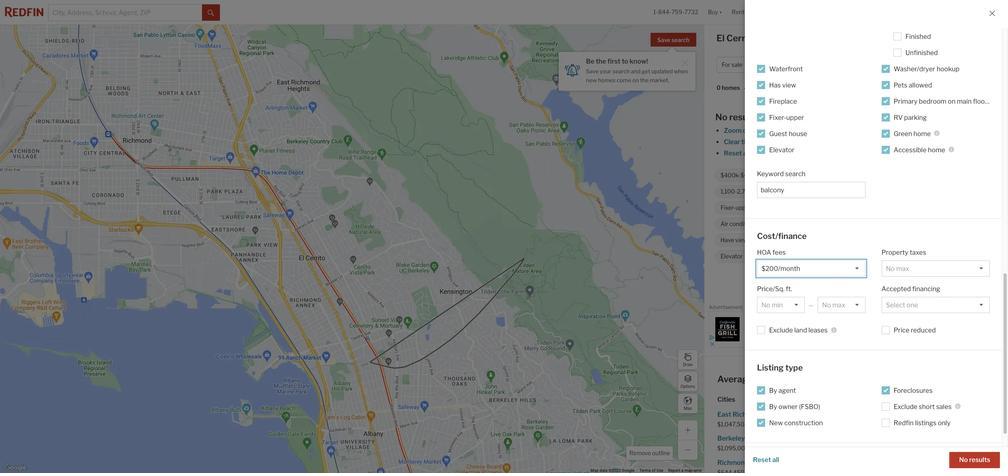 Task type: describe. For each thing, give the bounding box(es) containing it.
coming soon, under contract/pending
[[791, 188, 891, 195]]

market.
[[650, 77, 670, 83]]

sale inside east richmond heights homes for sale $1,047,500
[[823, 411, 836, 418]]

taxes
[[910, 249, 927, 256]]

1 vertical spatial ca
[[874, 374, 887, 384]]

0 vertical spatial pets
[[894, 81, 908, 89]]

average home prices near el cerrito, ca
[[718, 374, 887, 384]]

property taxes
[[882, 249, 927, 256]]

• for filters
[[978, 61, 979, 68]]

0 vertical spatial accessible
[[894, 146, 927, 154]]

home left remove green home image
[[782, 253, 797, 260]]

be
[[586, 58, 595, 65]]

0 horizontal spatial accessible home
[[819, 253, 864, 260]]

0 vertical spatial allowed
[[909, 81, 933, 89]]

homes inside east richmond heights homes for sale $1,047,500
[[791, 411, 812, 418]]

hoa fees
[[757, 249, 786, 256]]

reset all
[[753, 456, 780, 464]]

for inside the berkeley homes for sale $1,095,000
[[769, 435, 777, 442]]

keyword
[[757, 170, 784, 178]]

redfin
[[894, 419, 914, 427]]

ad
[[1000, 306, 1004, 310]]

sort
[[750, 84, 762, 91]]

of inside the zoom out clear the map boundary reset all filters or remove one of your filters below to see more homes
[[816, 149, 823, 157]]

parking for 5+
[[937, 253, 957, 260]]

homes inside save your search and get updated when new homes come on the market.
[[598, 77, 616, 83]]

terms of use
[[640, 468, 664, 473]]

upper
[[787, 114, 805, 121]]

sale inside the berkeley homes for sale $1,095,000
[[779, 435, 791, 442]]

ba
[[919, 61, 925, 68]]

759-
[[672, 9, 685, 16]]

draw button
[[678, 350, 698, 370]]

be the first to know!
[[586, 58, 648, 65]]

remove balcony image
[[911, 254, 916, 259]]

accepted
[[882, 285, 911, 293]]

0 vertical spatial the
[[596, 58, 606, 65]]

remove
[[630, 450, 651, 457]]

market
[[907, 35, 930, 43]]

air conditioning
[[721, 221, 763, 227]]

for inside homes for sale $629,000
[[902, 411, 910, 418]]

exclude land leases
[[770, 326, 828, 334]]

el for el cerrito, ca homes for sale
[[717, 33, 725, 43]]

search inside save your search and get updated when new homes come on the market.
[[613, 68, 630, 75]]

0 horizontal spatial ft.
[[763, 188, 769, 195]]

for inside east richmond heights homes for sale $1,047,500
[[813, 411, 822, 418]]

no inside button
[[960, 456, 968, 464]]

rv
[[894, 114, 903, 121]]

use
[[657, 468, 664, 473]]

to inside the zoom out clear the map boundary reset all filters or remove one of your filters below to see more homes
[[878, 149, 884, 157]]

report ad button
[[986, 306, 1004, 312]]

$629,000
[[857, 421, 884, 428]]

to inside be the first to know! dialog
[[622, 58, 629, 65]]

0 horizontal spatial no results
[[716, 112, 759, 122]]

4+
[[911, 61, 918, 68]]

remove 1,100-2,750 sq. ft. image
[[774, 189, 778, 194]]

market insights link
[[907, 26, 956, 44]]

price/sq. ft.
[[757, 285, 793, 293]]

your inside save your search and get updated when new homes come on the market.
[[600, 68, 612, 75]]

0 horizontal spatial ca
[[761, 33, 774, 43]]

home left remove accessible home image
[[849, 253, 864, 260]]

2,750
[[737, 188, 753, 195]]

first
[[608, 58, 621, 65]]

1 horizontal spatial filters
[[839, 149, 857, 157]]

for down the berkeley homes for sale $1,095,000
[[772, 459, 781, 466]]

0
[[717, 84, 721, 91]]

0 horizontal spatial green
[[765, 253, 781, 260]]

a
[[682, 468, 684, 473]]

home down listing
[[755, 374, 779, 384]]

your inside the zoom out clear the map boundary reset all filters or remove one of your filters below to see more homes
[[824, 149, 838, 157]]

zoom out button
[[724, 127, 754, 134]]

new
[[770, 419, 783, 427]]

google image
[[2, 463, 29, 473]]

all filters • 23 button
[[937, 57, 993, 73]]

1 horizontal spatial el
[[830, 374, 838, 384]]

recommended button
[[763, 84, 812, 92]]

remove accessible home image
[[868, 254, 873, 259]]

the inside save your search and get updated when new homes come on the market.
[[640, 77, 649, 83]]

$400k-$4.5m for remove $400k-$4.5m icon
[[721, 172, 758, 179]]

sale inside kensington homes for sale $1,849,000
[[925, 435, 938, 442]]

list box for accepted financing
[[882, 297, 990, 313]]

remove $400k-$4.5m image
[[803, 62, 808, 67]]

0 vertical spatial green home
[[894, 130, 931, 138]]

schools link
[[757, 455, 990, 466]]

0 vertical spatial elevator
[[770, 146, 795, 154]]

1-
[[654, 9, 658, 16]]

listing
[[757, 363, 784, 373]]

(fsbo)
[[799, 403, 821, 411]]

construction
[[785, 419, 823, 427]]

1 vertical spatial cerrito,
[[840, 374, 872, 384]]

1 horizontal spatial pets allowed
[[894, 81, 933, 89]]

1 vertical spatial pets allowed
[[770, 237, 803, 244]]

sale inside the for sale button
[[732, 61, 743, 68]]

redfin listings only
[[894, 419, 951, 427]]

results inside button
[[970, 456, 991, 464]]

$1,849,000
[[857, 445, 888, 452]]

see
[[885, 149, 896, 157]]

map inside the zoom out clear the map boundary reset all filters or remove one of your filters below to see more homes
[[753, 138, 767, 146]]

0 vertical spatial no
[[716, 112, 728, 122]]

City, Address, School, Agent, ZIP search field
[[49, 4, 202, 21]]

reset inside button
[[753, 456, 771, 464]]

exclude for exclude land leases
[[770, 326, 793, 334]]

price/sq.
[[757, 285, 785, 293]]

under
[[829, 188, 844, 195]]

0 horizontal spatial accessible
[[819, 253, 848, 260]]

for inside kensington homes for sale $1,849,000
[[915, 435, 924, 442]]

:
[[762, 84, 763, 91]]

0 vertical spatial green
[[894, 130, 913, 138]]

rv parking
[[894, 114, 927, 121]]

only
[[938, 419, 951, 427]]

fixer- for uppers
[[721, 204, 736, 211]]

sq.
[[754, 188, 762, 195]]

owner
[[779, 403, 798, 411]]

report ad
[[986, 306, 1004, 310]]

east
[[718, 411, 732, 418]]

financing
[[913, 285, 941, 293]]

map data ©2023 google
[[591, 468, 635, 473]]

homes inside homes for sale $629,000
[[880, 411, 900, 418]]

sale inside homes for sale $629,000
[[912, 411, 924, 418]]

0 horizontal spatial allowed
[[783, 237, 803, 244]]

for left sale at top
[[807, 33, 820, 43]]

parking for rv
[[905, 114, 927, 121]]

by for by agent
[[770, 387, 778, 394]]

homes
[[776, 33, 806, 43]]

list box for hoa fees
[[757, 260, 866, 277]]

type
[[786, 363, 803, 373]]

for sale button
[[717, 57, 758, 73]]

zoom
[[724, 127, 742, 134]]

search for keyword search
[[786, 170, 806, 178]]

washer/dryer hookup
[[894, 65, 960, 73]]

sale
[[822, 33, 840, 43]]

ad region
[[709, 311, 1004, 347]]

1 vertical spatial richmond
[[718, 459, 749, 466]]

know!
[[630, 58, 648, 65]]

filters inside button
[[960, 61, 976, 68]]

—
[[809, 302, 814, 309]]

come
[[617, 77, 632, 83]]

sales
[[937, 403, 952, 411]]

primary
[[894, 97, 918, 105]]

all inside reset all button
[[773, 456, 780, 464]]

on inside save your search and get updated when new homes come on the market.
[[633, 77, 639, 83]]

bedroom
[[919, 97, 947, 105]]

cities heading
[[718, 395, 996, 404]]

get
[[642, 68, 651, 75]]

google
[[622, 468, 635, 473]]

boundary
[[768, 138, 797, 146]]

all inside the zoom out clear the map boundary reset all filters or remove one of your filters below to see more homes
[[744, 149, 750, 157]]

new
[[586, 77, 597, 83]]

1 horizontal spatial ft.
[[786, 285, 793, 293]]

0 homes • sort : recommended
[[717, 84, 806, 92]]

save for save your search and get updated when new homes come on the market.
[[586, 68, 599, 75]]

0 horizontal spatial of
[[652, 468, 656, 473]]

map for map data ©2023 google
[[591, 468, 599, 473]]

has view
[[770, 81, 797, 89]]



Task type: locate. For each thing, give the bounding box(es) containing it.
• left sort
[[744, 85, 746, 92]]

remove $400k-$4.5m image
[[763, 173, 768, 178]]

$400k-$4.5m inside button
[[767, 61, 805, 68]]

kensington homes for sale $1,849,000
[[857, 435, 938, 452]]

error
[[694, 468, 702, 473]]

$4.5m inside $400k-$4.5m button
[[787, 61, 805, 68]]

1 horizontal spatial pets
[[894, 81, 908, 89]]

advertisement
[[709, 304, 743, 310]]

view right have
[[736, 237, 748, 244]]

leases
[[809, 326, 828, 334]]

1 horizontal spatial $400k-
[[767, 61, 787, 68]]

1 vertical spatial green
[[765, 253, 781, 260]]

1 vertical spatial your
[[824, 149, 838, 157]]

0 horizontal spatial $400k-$4.5m
[[721, 172, 758, 179]]

ca up "cities" heading
[[874, 374, 887, 384]]

1 horizontal spatial studio+
[[885, 61, 906, 68]]

0 horizontal spatial studio+
[[781, 172, 801, 179]]

0 horizontal spatial results
[[730, 112, 759, 122]]

your right the one
[[824, 149, 838, 157]]

new construction
[[770, 419, 823, 427]]

of left use
[[652, 468, 656, 473]]

0 vertical spatial on
[[633, 77, 639, 83]]

save search
[[658, 36, 690, 43]]

save inside save search button
[[658, 36, 671, 43]]

accessible
[[894, 146, 927, 154], [819, 253, 848, 260]]

map inside button
[[684, 406, 692, 411]]

the inside the zoom out clear the map boundary reset all filters or remove one of your filters below to see more homes
[[742, 138, 752, 146]]

1 horizontal spatial map
[[684, 406, 692, 411]]

spots
[[958, 253, 973, 260]]

1,100-
[[721, 188, 737, 195]]

0 horizontal spatial map
[[685, 468, 693, 473]]

1 vertical spatial exclude
[[894, 403, 918, 411]]

view for have view
[[736, 237, 748, 244]]

all filters • 23
[[952, 61, 988, 68]]

more
[[898, 149, 913, 157]]

reset down clear
[[724, 149, 742, 157]]

view for has view
[[783, 81, 797, 89]]

2 by from the top
[[770, 403, 778, 411]]

studio+ left remove studio+ image
[[781, 172, 801, 179]]

have
[[721, 237, 735, 244]]

$4.5m left remove $400k-$4.5m icon
[[741, 172, 758, 179]]

for down new
[[769, 435, 777, 442]]

map left 'data'
[[591, 468, 599, 473]]

el cerrito link
[[875, 281, 903, 289]]

0 vertical spatial results
[[730, 112, 759, 122]]

filters right all
[[960, 61, 976, 68]]

0 vertical spatial view
[[783, 81, 797, 89]]

allowed up fees
[[783, 237, 803, 244]]

remove studio+ image
[[805, 173, 810, 178]]

schools
[[757, 456, 788, 465]]

1 horizontal spatial $4.5m
[[787, 61, 805, 68]]

0 vertical spatial cerrito,
[[727, 33, 759, 43]]

pets up hoa fees
[[770, 237, 782, 244]]

2 vertical spatial the
[[742, 138, 752, 146]]

homes up the redfin
[[880, 411, 900, 418]]

for down redfin listings only
[[915, 435, 924, 442]]

ft. right sq.
[[763, 188, 769, 195]]

agent
[[779, 387, 796, 394]]

green home
[[894, 130, 931, 138], [765, 253, 797, 260]]

1 vertical spatial •
[[744, 85, 746, 92]]

0 horizontal spatial pets allowed
[[770, 237, 803, 244]]

1 horizontal spatial save
[[658, 36, 671, 43]]

list box down remove green home image
[[757, 260, 866, 277]]

by for by owner (fsbo)
[[770, 403, 778, 411]]

pets up 'primary' at right
[[894, 81, 908, 89]]

hookup
[[937, 65, 960, 73]]

fixer- down 1,100- at the top of page
[[721, 204, 736, 211]]

view right 'has'
[[783, 81, 797, 89]]

home right 'more'
[[928, 146, 946, 154]]

2 horizontal spatial el
[[875, 281, 881, 289]]

accessible home down 'rv parking'
[[894, 146, 946, 154]]

all
[[952, 61, 959, 68]]

fixer-upper
[[770, 114, 805, 121]]

1 by from the top
[[770, 387, 778, 394]]

0 horizontal spatial save
[[586, 68, 599, 75]]

2 horizontal spatial filters
[[960, 61, 976, 68]]

heights
[[766, 411, 790, 418]]

search down '759-'
[[672, 36, 690, 43]]

all down the berkeley homes for sale $1,095,000
[[773, 456, 780, 464]]

by agent
[[770, 387, 796, 394]]

hoa
[[757, 249, 772, 256]]

has
[[770, 81, 781, 89]]

0 vertical spatial exclude
[[770, 326, 793, 334]]

map region
[[0, 0, 779, 473]]

studio+ inside studio+ / 4+ ba button
[[885, 61, 906, 68]]

el cerrito, ca homes for sale
[[717, 33, 840, 43]]

1 horizontal spatial no
[[960, 456, 968, 464]]

1-844-759-7732
[[654, 9, 699, 16]]

map
[[753, 138, 767, 146], [685, 468, 693, 473]]

1 horizontal spatial the
[[640, 77, 649, 83]]

ft.
[[763, 188, 769, 195], [786, 285, 793, 293]]

studio+ left /
[[885, 61, 906, 68]]

0 horizontal spatial your
[[600, 68, 612, 75]]

sale down exclude short sales
[[912, 411, 924, 418]]

remove studio+ / 4+ ba image
[[923, 62, 928, 67]]

list box right —
[[818, 297, 866, 313]]

1 horizontal spatial no results
[[960, 456, 991, 464]]

1 vertical spatial on
[[948, 97, 956, 105]]

richmond down $1,095,000
[[718, 459, 749, 466]]

ft. right price/sq.
[[786, 285, 793, 293]]

0 vertical spatial fixer-
[[770, 114, 787, 121]]

no results inside button
[[960, 456, 991, 464]]

cities
[[718, 396, 736, 403]]

1 vertical spatial parking
[[937, 253, 957, 260]]

0 vertical spatial el
[[717, 33, 725, 43]]

$400k-$4.5m button
[[761, 57, 814, 73]]

0 horizontal spatial exclude
[[770, 326, 793, 334]]

homes
[[598, 77, 616, 83], [722, 84, 740, 91], [915, 149, 935, 157], [791, 411, 812, 418], [880, 411, 900, 418], [747, 435, 767, 442], [893, 435, 914, 442], [750, 459, 771, 466]]

0 vertical spatial map
[[753, 138, 767, 146]]

homes up construction
[[791, 411, 812, 418]]

studio+ / 4+ ba
[[885, 61, 925, 68]]

0 vertical spatial to
[[622, 58, 629, 65]]

listing type
[[757, 363, 803, 373]]

fixer- for upper
[[770, 114, 787, 121]]

1 vertical spatial studio+
[[781, 172, 801, 179]]

©2023
[[609, 468, 621, 473]]

list box down financing
[[882, 297, 990, 313]]

report a map error
[[669, 468, 702, 473]]

homes inside kensington homes for sale $1,849,000
[[893, 435, 914, 442]]

all down "clear the map boundary" button
[[744, 149, 750, 157]]

el left cerrito
[[875, 281, 881, 289]]

$400k-$4.5m up has view
[[767, 61, 805, 68]]

remove green home image
[[801, 254, 806, 259]]

homes down the berkeley homes for sale $1,095,000
[[750, 459, 771, 466]]

parking right rv
[[905, 114, 927, 121]]

exclude left land
[[770, 326, 793, 334]]

1 horizontal spatial map
[[753, 138, 767, 146]]

list box down price/sq. ft.
[[757, 297, 805, 313]]

list box
[[757, 260, 866, 277], [882, 260, 990, 277], [757, 297, 805, 313], [818, 297, 866, 313], [882, 297, 990, 313]]

1 horizontal spatial parking
[[937, 253, 957, 260]]

0 horizontal spatial pets
[[770, 237, 782, 244]]

homes for sale link
[[857, 409, 991, 420]]

the right "be"
[[596, 58, 606, 65]]

1 horizontal spatial cerrito,
[[840, 374, 872, 384]]

reset down the berkeley homes for sale $1,095,000
[[753, 456, 771, 464]]

0 horizontal spatial •
[[744, 85, 746, 92]]

0 horizontal spatial $4.5m
[[741, 172, 758, 179]]

0 vertical spatial no results
[[716, 112, 759, 122]]

accessible home left remove accessible home image
[[819, 253, 864, 260]]

search up come
[[613, 68, 630, 75]]

0 vertical spatial by
[[770, 387, 778, 394]]

e.g. office, balcony, modern text field
[[761, 186, 862, 194]]

$400k- for remove $400k-$4.5m image
[[767, 61, 787, 68]]

save search button
[[651, 33, 697, 47]]

1 vertical spatial save
[[586, 68, 599, 75]]

out
[[743, 127, 754, 134]]

updated
[[652, 68, 673, 75]]

search inside button
[[672, 36, 690, 43]]

1 horizontal spatial exclude
[[894, 403, 918, 411]]

zoom out clear the map boundary reset all filters or remove one of your filters below to see more homes
[[724, 127, 935, 157]]

homes inside 0 homes • sort : recommended
[[722, 84, 740, 91]]

be the first to know! dialog
[[559, 47, 696, 91]]

0 horizontal spatial green home
[[765, 253, 797, 260]]

0 vertical spatial accessible home
[[894, 146, 946, 154]]

map right the a
[[685, 468, 693, 473]]

$4.5m for remove $400k-$4.5m icon
[[741, 172, 758, 179]]

1 vertical spatial accessible
[[819, 253, 848, 260]]

search for save search
[[672, 36, 690, 43]]

homes up reset all
[[747, 435, 767, 442]]

1 vertical spatial map
[[591, 468, 599, 473]]

no results button
[[950, 452, 1001, 468]]

terms
[[640, 468, 651, 473]]

primary bedroom on main floor
[[894, 97, 988, 105]]

guest
[[770, 130, 788, 138]]

coming
[[791, 188, 812, 195]]

your
[[600, 68, 612, 75], [824, 149, 838, 157]]

report left the a
[[669, 468, 681, 473]]

map down out
[[753, 138, 767, 146]]

pets allowed up fees
[[770, 237, 803, 244]]

homes right new
[[598, 77, 616, 83]]

waterfront
[[770, 65, 803, 73]]

berkeley
[[718, 435, 745, 442]]

1 vertical spatial no results
[[960, 456, 991, 464]]

sale
[[732, 61, 743, 68], [823, 411, 836, 418], [912, 411, 924, 418], [779, 435, 791, 442], [925, 435, 938, 442], [783, 459, 795, 466]]

filters
[[960, 61, 976, 68], [752, 149, 770, 157], [839, 149, 857, 157]]

save inside save your search and get updated when new homes come on the market.
[[586, 68, 599, 75]]

0 horizontal spatial $400k-
[[721, 172, 741, 179]]

by up heights
[[770, 403, 778, 411]]

0 vertical spatial parking
[[905, 114, 927, 121]]

0 vertical spatial pets allowed
[[894, 81, 933, 89]]

richmond up $1,047,500
[[733, 411, 764, 418]]

1 horizontal spatial view
[[783, 81, 797, 89]]

the up reset all filters button
[[742, 138, 752, 146]]

$400k-$4.5m up 1,100-2,750 sq. ft.
[[721, 172, 758, 179]]

parking right 5+
[[937, 253, 957, 260]]

green down rv
[[894, 130, 913, 138]]

1 vertical spatial reset
[[753, 456, 771, 464]]

sale down "cities" heading
[[823, 411, 836, 418]]

average
[[718, 374, 753, 384]]

save up new
[[586, 68, 599, 75]]

elevator down have view
[[721, 253, 743, 260]]

listings
[[916, 419, 937, 427]]

green home down cost/finance
[[765, 253, 797, 260]]

$4.5m up has view
[[787, 61, 805, 68]]

0 vertical spatial richmond
[[733, 411, 764, 418]]

reset inside the zoom out clear the map boundary reset all filters or remove one of your filters below to see more homes
[[724, 149, 742, 157]]

• for homes
[[744, 85, 746, 92]]

• inside 0 homes • sort : recommended
[[744, 85, 746, 92]]

richmond inside east richmond heights homes for sale $1,047,500
[[733, 411, 764, 418]]

0 vertical spatial search
[[672, 36, 690, 43]]

exclude for exclude short sales
[[894, 403, 918, 411]]

your down first
[[600, 68, 612, 75]]

1 horizontal spatial green home
[[894, 130, 931, 138]]

accessible down 'rv parking'
[[894, 146, 927, 154]]

0 horizontal spatial cerrito,
[[727, 33, 759, 43]]

el for el cerrito
[[875, 281, 881, 289]]

1 horizontal spatial your
[[824, 149, 838, 157]]

1 horizontal spatial search
[[672, 36, 690, 43]]

green down cost/finance
[[765, 253, 781, 260]]

1 vertical spatial results
[[970, 456, 991, 464]]

0 horizontal spatial view
[[736, 237, 748, 244]]

cerrito, up "cities" heading
[[840, 374, 872, 384]]

1 vertical spatial $400k-$4.5m
[[721, 172, 758, 179]]

foreclosures
[[894, 387, 933, 394]]

contract/pending
[[845, 188, 891, 195]]

report for report ad
[[986, 306, 999, 310]]

0 vertical spatial studio+
[[885, 61, 906, 68]]

sale right reset all button
[[783, 459, 795, 466]]

map for map
[[684, 406, 692, 411]]

0 horizontal spatial elevator
[[721, 253, 743, 260]]

homes right 0
[[722, 84, 740, 91]]

of right the one
[[816, 149, 823, 157]]

outline
[[652, 450, 670, 457]]

draw
[[683, 362, 693, 367]]

1 vertical spatial to
[[878, 149, 884, 157]]

1 horizontal spatial accessible home
[[894, 146, 946, 154]]

green home down 'rv parking'
[[894, 130, 931, 138]]

0 horizontal spatial filters
[[752, 149, 770, 157]]

parking
[[905, 114, 927, 121], [937, 253, 957, 260]]

1 horizontal spatial all
[[773, 456, 780, 464]]

• inside button
[[978, 61, 979, 68]]

1 vertical spatial accessible home
[[819, 253, 864, 260]]

0 vertical spatial your
[[600, 68, 612, 75]]

accessible right remove green home image
[[819, 253, 848, 260]]

0 horizontal spatial reset
[[724, 149, 742, 157]]

allowed down washer/dryer
[[909, 81, 933, 89]]

submit search image
[[208, 10, 214, 16]]

search up coming
[[786, 170, 806, 178]]

map down options
[[684, 406, 692, 411]]

• left 23
[[978, 61, 979, 68]]

$400k- inside button
[[767, 61, 787, 68]]

1 horizontal spatial $400k-$4.5m
[[767, 61, 805, 68]]

accessible home
[[894, 146, 946, 154], [819, 253, 864, 260]]

homes inside the berkeley homes for sale $1,095,000
[[747, 435, 767, 442]]

below
[[858, 149, 876, 157]]

$400k- for remove $400k-$4.5m icon
[[721, 172, 741, 179]]

0 vertical spatial of
[[816, 149, 823, 157]]

pets allowed
[[894, 81, 933, 89], [770, 237, 803, 244]]

cerrito, up the for sale button
[[727, 33, 759, 43]]

sale right for
[[732, 61, 743, 68]]

$4.5m for remove $400k-$4.5m image
[[787, 61, 805, 68]]

remove
[[779, 149, 802, 157]]

to right first
[[622, 58, 629, 65]]

0 vertical spatial ft.
[[763, 188, 769, 195]]

1 vertical spatial the
[[640, 77, 649, 83]]

1 vertical spatial elevator
[[721, 253, 743, 260]]

$400k- up 'has'
[[767, 61, 787, 68]]

homes inside the zoom out clear the map boundary reset all filters or remove one of your filters below to see more homes
[[915, 149, 935, 157]]

homes right 'more'
[[915, 149, 935, 157]]

1,100-2,750 sq. ft.
[[721, 188, 769, 195]]

green
[[894, 130, 913, 138], [765, 253, 781, 260]]

fixer- up the 'guest'
[[770, 114, 787, 121]]

list box for property taxes
[[882, 260, 990, 277]]

reset all button
[[753, 452, 780, 468]]

report a map error link
[[669, 468, 702, 473]]

1 vertical spatial fixer-
[[721, 204, 736, 211]]

1 vertical spatial $400k-
[[721, 172, 741, 179]]

1 vertical spatial all
[[773, 456, 780, 464]]

filters left below at the top
[[839, 149, 857, 157]]

•
[[978, 61, 979, 68], [744, 85, 746, 92]]

list box down 5+
[[882, 260, 990, 277]]

home down 'rv parking'
[[914, 130, 931, 138]]

1 horizontal spatial elevator
[[770, 146, 795, 154]]

studio+ for studio+
[[781, 172, 801, 179]]

for down (fsbo)
[[813, 411, 822, 418]]

for up the redfin
[[902, 411, 910, 418]]

fixer-
[[770, 114, 787, 121], [721, 204, 736, 211]]

by left agent at bottom right
[[770, 387, 778, 394]]

0 vertical spatial $400k-$4.5m
[[767, 61, 805, 68]]

$400k- up 1,100- at the top of page
[[721, 172, 741, 179]]

keyword search
[[757, 170, 806, 178]]

save for save search
[[658, 36, 671, 43]]

1 horizontal spatial •
[[978, 61, 979, 68]]

report inside button
[[986, 306, 999, 310]]

elevator down boundary
[[770, 146, 795, 154]]

by owner (fsbo)
[[770, 403, 821, 411]]

el up for
[[717, 33, 725, 43]]

recommended
[[765, 84, 806, 91]]

1 horizontal spatial to
[[878, 149, 884, 157]]

$400k-$4.5m for remove $400k-$4.5m image
[[767, 61, 805, 68]]

0 horizontal spatial no
[[716, 112, 728, 122]]

report left ad
[[986, 306, 999, 310]]

1 vertical spatial pets
[[770, 237, 782, 244]]

1 vertical spatial ft.
[[786, 285, 793, 293]]

to left "see"
[[878, 149, 884, 157]]

on left main at top
[[948, 97, 956, 105]]

near
[[809, 374, 828, 384]]

reduced
[[911, 326, 936, 334]]

land
[[795, 326, 808, 334]]

ca left "homes"
[[761, 33, 774, 43]]

filters down "clear the map boundary" button
[[752, 149, 770, 157]]

0 horizontal spatial el
[[717, 33, 725, 43]]

pets allowed down washer/dryer
[[894, 81, 933, 89]]

accepted financing
[[882, 285, 941, 293]]

richmond
[[733, 411, 764, 418], [718, 459, 749, 466]]

soon,
[[813, 188, 827, 195]]

exclude up the redfin
[[894, 403, 918, 411]]

on down and
[[633, 77, 639, 83]]

report for report a map error
[[669, 468, 681, 473]]

studio+ for studio+ / 4+ ba
[[885, 61, 906, 68]]



Task type: vqa. For each thing, say whether or not it's contained in the screenshot.
"▾" in the Sell ▾ dropdown button
no



